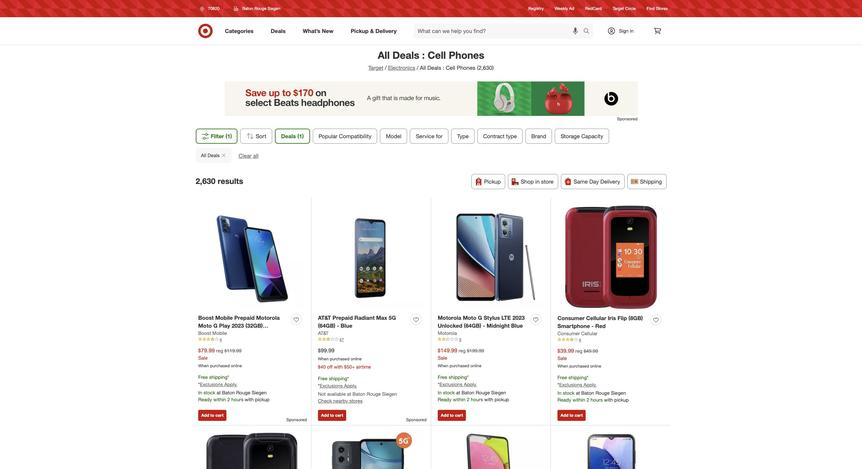 Task type: describe. For each thing, give the bounding box(es) containing it.
deals up the advertisement region
[[427, 64, 441, 71]]

filter
[[211, 133, 224, 140]]

pickup & delivery
[[351, 27, 397, 34]]

baton for exclusions apply. link under '$39.99 reg $49.99 sale when purchased online'
[[581, 390, 594, 396]]

deals right sort
[[281, 133, 296, 140]]

exclusions for exclusions apply. link on top of available
[[320, 383, 343, 389]]

online for boost mobile prepaid motorola moto g play 2023 (32gb) smartphone - navy blue
[[231, 363, 242, 368]]

4 for $39.99
[[579, 338, 581, 343]]

baton rouge siegen button
[[230, 2, 285, 15]]

&
[[370, 27, 374, 34]]

exclusions apply. link down '$39.99 reg $49.99 sale when purchased online'
[[559, 382, 597, 388]]

nearby
[[333, 398, 348, 404]]

all for all deals : cell phones target / electronics / all deals : cell phones (2,630)
[[378, 49, 390, 61]]

5g
[[389, 315, 396, 321]]

mobile for boost mobile
[[212, 330, 227, 336]]

at for exclusions apply. link under '$39.99 reg $49.99 sale when purchased online'
[[576, 390, 580, 396]]

in for shop
[[535, 178, 540, 185]]

cart for $39.99
[[575, 413, 583, 418]]

to for $79.99
[[210, 413, 214, 418]]

deals inside 'all deals' "button"
[[207, 152, 220, 158]]

popular compatibility
[[319, 133, 371, 140]]

deals link
[[265, 23, 294, 39]]

in for $39.99
[[558, 390, 561, 396]]

online for motorola moto g stylus lte 2023 unlocked (64gb) - midnight blue
[[470, 363, 481, 368]]

cart for $79.99
[[215, 413, 223, 418]]

navy
[[236, 330, 249, 337]]

$79.99 reg $119.99 sale when purchased online
[[198, 347, 242, 368]]

store
[[541, 178, 554, 185]]

delivery for pickup & delivery
[[375, 27, 397, 34]]

categories link
[[219, 23, 262, 39]]

at&t prepaid radiant max 5g (64gb) - blue link
[[318, 314, 408, 330]]

airtime
[[356, 364, 371, 370]]

$39.99
[[558, 348, 574, 354]]

find stores
[[647, 6, 668, 11]]

same day delivery button
[[561, 174, 625, 189]]

within for $39.99
[[573, 397, 585, 403]]

midnight
[[487, 322, 510, 329]]

unlocked
[[438, 322, 462, 329]]

exclusions apply. link down $149.99 reg $199.99 sale when purchased online
[[439, 382, 477, 388]]

boost mobile link
[[198, 330, 227, 337]]

sign in
[[619, 28, 634, 34]]

free shipping * * exclusions apply. not available at baton rouge siegen check nearby stores
[[318, 376, 397, 404]]

shipping for exclusions apply. link below $149.99 reg $199.99 sale when purchased online
[[449, 375, 467, 380]]

What can we help you find? suggestions appear below search field
[[414, 23, 585, 39]]

(1) for filter (1)
[[226, 133, 232, 140]]

all deals
[[201, 152, 220, 158]]

$39.99 reg $49.99 sale when purchased online
[[558, 348, 601, 369]]

model
[[386, 133, 401, 140]]

circle
[[625, 6, 636, 11]]

47 link
[[318, 337, 424, 343]]

boost mobile
[[198, 330, 227, 336]]

apply. for exclusions apply. link on top of available
[[344, 383, 357, 389]]

reg for $79.99
[[216, 348, 223, 354]]

service for
[[416, 133, 443, 140]]

delivery for same day delivery
[[600, 178, 620, 185]]

- inside boost mobile prepaid motorola moto g play 2023 (32gb) smartphone - navy blue
[[232, 330, 234, 337]]

same
[[574, 178, 588, 185]]

2 / from the left
[[417, 64, 419, 71]]

$49.99
[[584, 348, 598, 354]]

service
[[416, 133, 434, 140]]

0 vertical spatial phones
[[449, 49, 484, 61]]

all deals button
[[196, 148, 232, 163]]

cellular for consumer cellular iris flip (8gb) smartphone - red
[[586, 315, 606, 322]]

pickup button
[[471, 174, 505, 189]]

deals up electronics
[[393, 49, 419, 61]]

- inside consumer cellular iris flip (8gb) smartphone - red
[[592, 323, 594, 330]]

siegen for exclusions apply. link below $149.99 reg $199.99 sale when purchased online
[[491, 390, 506, 396]]

flip
[[618, 315, 627, 322]]

at&t for at&t prepaid radiant max 5g (64gb) - blue
[[318, 315, 331, 321]]

clear all button
[[238, 152, 258, 160]]

baton for exclusions apply. link underneath $79.99 reg $119.99 sale when purchased online at the left
[[222, 390, 235, 396]]

1 vertical spatial phones
[[457, 64, 475, 71]]

lte
[[501, 315, 511, 321]]

target link
[[368, 64, 383, 71]]

hours for $149.99
[[471, 397, 483, 403]]

stores
[[656, 6, 668, 11]]

47
[[339, 337, 344, 342]]

filter (1)
[[211, 133, 232, 140]]

deals down baton rouge siegen
[[271, 27, 286, 34]]

reg for $149.99
[[459, 348, 466, 354]]

clear all
[[238, 152, 258, 159]]

prepaid inside at&t prepaid radiant max 5g (64gb) - blue
[[333, 315, 353, 321]]

find stores link
[[647, 6, 668, 12]]

shipping for exclusions apply. link on top of available
[[329, 376, 347, 382]]

categories
[[225, 27, 254, 34]]

with for exclusions apply. link underneath $79.99 reg $119.99 sale when purchased online at the left
[[245, 397, 254, 403]]

what's new
[[303, 27, 334, 34]]

1 horizontal spatial target
[[613, 6, 624, 11]]

add for $79.99
[[201, 413, 209, 418]]

available
[[327, 391, 346, 397]]

for
[[436, 133, 443, 140]]

siegen for exclusions apply. link underneath $79.99 reg $119.99 sale when purchased online at the left
[[252, 390, 267, 396]]

brand
[[531, 133, 546, 140]]

within for $149.99
[[453, 397, 466, 403]]

baton for exclusions apply. link below $149.99 reg $199.99 sale when purchased online
[[462, 390, 474, 396]]

boost mobile prepaid motorola moto g play 2023 (32gb) smartphone - navy blue link
[[198, 314, 288, 337]]

smartphone inside consumer cellular iris flip (8gb) smartphone - red
[[558, 323, 590, 330]]

siegen inside dropdown button
[[268, 6, 280, 11]]

add to cart button for $79.99
[[198, 410, 227, 421]]

to for $99.99
[[330, 413, 334, 418]]

2 for $149.99
[[467, 397, 470, 403]]

check
[[318, 398, 332, 404]]

$199.99
[[467, 348, 484, 354]]

pickup & delivery link
[[345, 23, 405, 39]]

at for exclusions apply. link underneath $79.99 reg $119.99 sale when purchased online at the left
[[217, 390, 221, 396]]

contract type
[[483, 133, 517, 140]]

(1) for deals (1)
[[297, 133, 304, 140]]

add to cart for $149.99
[[441, 413, 463, 418]]

all for all deals
[[201, 152, 206, 158]]

add to cart button for $99.99
[[318, 410, 346, 421]]

0 horizontal spatial pickup
[[255, 397, 269, 403]]

with inside '$99.99 when purchased online $40 off with $50+ airtime'
[[334, 364, 343, 370]]

off
[[327, 364, 333, 370]]

consumer cellular link
[[558, 330, 597, 337]]

2,630 results
[[196, 176, 243, 186]]

online inside '$99.99 when purchased online $40 off with $50+ airtime'
[[351, 356, 362, 362]]

target inside all deals : cell phones target / electronics / all deals : cell phones (2,630)
[[368, 64, 383, 71]]

1 horizontal spatial :
[[443, 64, 444, 71]]

type button
[[451, 129, 475, 144]]

g inside motorola moto g stylus lte 2023 unlocked (64gb) - midnight blue
[[478, 315, 482, 321]]

with for exclusions apply. link under '$39.99 reg $49.99 sale when purchased online'
[[604, 397, 613, 403]]

add for $39.99
[[561, 413, 568, 418]]

free shipping * * exclusions apply. in stock at  baton rouge siegen ready within 2 hours with pickup for $149.99
[[438, 375, 509, 403]]

ad
[[569, 6, 574, 11]]

4 link for red
[[558, 337, 664, 343]]

what's
[[303, 27, 320, 34]]

$149.99 reg $199.99 sale when purchased online
[[438, 347, 484, 368]]

all deals : cell phones target / electronics / all deals : cell phones (2,630)
[[368, 49, 494, 71]]

capacity
[[581, 133, 603, 140]]

consumer cellular iris flip (8gb) smartphone - red
[[558, 315, 643, 330]]

storage capacity button
[[555, 129, 609, 144]]

at&t for at&t
[[318, 330, 329, 336]]

motorola moto g stylus lte 2023 unlocked (64gb) - midnight blue
[[438, 315, 525, 329]]

advertisement region
[[225, 82, 638, 116]]

deals (1)
[[281, 133, 304, 140]]

max
[[376, 315, 387, 321]]

at for exclusions apply. link on top of available
[[347, 391, 351, 397]]

free down '$39.99 reg $49.99 sale when purchased online'
[[558, 375, 567, 381]]

baton inside dropdown button
[[242, 6, 253, 11]]

(8gb)
[[629, 315, 643, 322]]

exclusions apply. link up available
[[320, 383, 357, 389]]

clear
[[238, 152, 251, 159]]

add to cart for $39.99
[[561, 413, 583, 418]]

rouge for exclusions apply. link below $149.99 reg $199.99 sale when purchased online
[[476, 390, 490, 396]]

stylus
[[484, 315, 500, 321]]

add for $99.99
[[321, 413, 329, 418]]

brand button
[[526, 129, 552, 144]]

service for button
[[410, 129, 448, 144]]

pickup for $149.99
[[495, 397, 509, 403]]

reg for $39.99
[[575, 348, 582, 354]]

ready for $149.99
[[438, 397, 451, 403]]

search button
[[580, 23, 597, 40]]

registry link
[[528, 6, 544, 12]]

exclusions apply. link down $79.99 reg $119.99 sale when purchased online at the left
[[200, 382, 237, 388]]

moto inside motorola moto g stylus lte 2023 unlocked (64gb) - midnight blue
[[463, 315, 476, 321]]



Task type: vqa. For each thing, say whether or not it's contained in the screenshot.
Too
no



Task type: locate. For each thing, give the bounding box(es) containing it.
exclusions down $149.99 reg $199.99 sale when purchased online
[[439, 382, 462, 388]]

2 prepaid from the left
[[333, 315, 353, 321]]

0 horizontal spatial delivery
[[375, 27, 397, 34]]

siegen
[[268, 6, 280, 11], [252, 390, 267, 396], [491, 390, 506, 396], [611, 390, 626, 396], [382, 391, 397, 397]]

same day delivery
[[574, 178, 620, 185]]

1 horizontal spatial delivery
[[600, 178, 620, 185]]

weekly ad link
[[555, 6, 574, 12]]

redcard
[[585, 6, 602, 11]]

cart for $99.99
[[335, 413, 343, 418]]

2 horizontal spatial blue
[[511, 322, 523, 329]]

shipping
[[640, 178, 662, 185]]

2023 inside motorola moto g stylus lte 2023 unlocked (64gb) - midnight blue
[[513, 315, 525, 321]]

0 vertical spatial 2023
[[513, 315, 525, 321]]

exclusions down '$39.99 reg $49.99 sale when purchased online'
[[559, 382, 582, 388]]

0 horizontal spatial blue
[[250, 330, 262, 337]]

$99.99 when purchased online $40 off with $50+ airtime
[[318, 347, 371, 370]]

0 horizontal spatial (64gb)
[[318, 322, 335, 329]]

2 consumer from the top
[[558, 331, 580, 336]]

1 vertical spatial consumer
[[558, 331, 580, 336]]

what's new link
[[297, 23, 342, 39]]

when inside '$39.99 reg $49.99 sale when purchased online'
[[558, 364, 568, 369]]

blue up 47
[[341, 322, 352, 329]]

sale for $39.99
[[558, 355, 567, 361]]

stock for $39.99
[[563, 390, 575, 396]]

ready for $39.99
[[558, 397, 571, 403]]

motorola moto g stylus lte 2023 unlocked (64gb) - midnight blue image
[[438, 204, 544, 310], [438, 204, 544, 310]]

reg inside $79.99 reg $119.99 sale when purchased online
[[216, 348, 223, 354]]

blue down (32gb)
[[250, 330, 262, 337]]

radiant
[[354, 315, 375, 321]]

mobile for boost mobile prepaid motorola moto g play 2023 (32gb) smartphone - navy blue
[[215, 315, 233, 321]]

baton for exclusions apply. link on top of available
[[353, 391, 365, 397]]

4 to from the left
[[570, 413, 574, 418]]

2023 right lte
[[513, 315, 525, 321]]

2 horizontal spatial all
[[420, 64, 426, 71]]

0 horizontal spatial prepaid
[[234, 315, 255, 321]]

1 vertical spatial moto
[[198, 322, 212, 329]]

1 vertical spatial smartphone
[[198, 330, 231, 337]]

all
[[253, 152, 258, 159]]

sign in link
[[601, 23, 644, 39]]

4 link down the red
[[558, 337, 664, 343]]

0 horizontal spatial pickup
[[351, 27, 369, 34]]

add to cart for $79.99
[[201, 413, 223, 418]]

0 horizontal spatial target
[[368, 64, 383, 71]]

exclusions for exclusions apply. link underneath $79.99 reg $119.99 sale when purchased online at the left
[[200, 382, 223, 388]]

in
[[630, 28, 634, 34], [535, 178, 540, 185]]

iris
[[608, 315, 616, 322]]

0 horizontal spatial moto
[[198, 322, 212, 329]]

0 vertical spatial mobile
[[215, 315, 233, 321]]

sale down $39.99
[[558, 355, 567, 361]]

cart for $149.99
[[455, 413, 463, 418]]

1 horizontal spatial smartphone
[[558, 323, 590, 330]]

cellular up the red
[[586, 315, 606, 322]]

(32gb)
[[245, 322, 263, 329]]

0 horizontal spatial 2023
[[232, 322, 244, 329]]

2 horizontal spatial in
[[558, 390, 561, 396]]

purchased inside '$99.99 when purchased online $40 off with $50+ airtime'
[[330, 356, 350, 362]]

when up $40
[[318, 356, 329, 362]]

moto up boost mobile
[[198, 322, 212, 329]]

play
[[219, 322, 230, 329]]

2 horizontal spatial stock
[[563, 390, 575, 396]]

reg left the $49.99 at the right bottom
[[575, 348, 582, 354]]

2 horizontal spatial within
[[573, 397, 585, 403]]

(64gb) up the 'at&t' link
[[318, 322, 335, 329]]

consumer cellular iris flip (8gb) smartphone - red image
[[558, 204, 664, 311], [558, 204, 664, 311]]

siegen inside free shipping * * exclusions apply. not available at baton rouge siegen check nearby stores
[[382, 391, 397, 397]]

smartphone up consumer cellular at the bottom
[[558, 323, 590, 330]]

in inside button
[[535, 178, 540, 185]]

purchased down the $49.99 at the right bottom
[[569, 364, 589, 369]]

1 add to cart from the left
[[201, 413, 223, 418]]

registry
[[528, 6, 544, 11]]

baton
[[242, 6, 253, 11], [222, 390, 235, 396], [462, 390, 474, 396], [581, 390, 594, 396], [353, 391, 365, 397]]

online inside $79.99 reg $119.99 sale when purchased online
[[231, 363, 242, 368]]

online down $199.99
[[470, 363, 481, 368]]

2 for $39.99
[[587, 397, 589, 403]]

consumer cellular iris flip (8gb) smartphone - black image
[[198, 432, 304, 469], [198, 432, 304, 469]]

(1) inside 'filter (1)' button
[[226, 133, 232, 140]]

0 vertical spatial pickup
[[351, 27, 369, 34]]

sale inside $79.99 reg $119.99 sale when purchased online
[[198, 355, 208, 361]]

within
[[213, 397, 226, 403], [453, 397, 466, 403], [573, 397, 585, 403]]

at&t prepaid radiant max 5g (64gb) - blue
[[318, 315, 396, 329]]

target left the circle
[[613, 6, 624, 11]]

sale down $79.99
[[198, 355, 208, 361]]

shipping for exclusions apply. link underneath $79.99 reg $119.99 sale when purchased online at the left
[[209, 375, 228, 380]]

purchased for consumer cellular iris flip (8gb) smartphone - red
[[569, 364, 589, 369]]

3 add from the left
[[441, 413, 449, 418]]

2 horizontal spatial ready
[[558, 397, 571, 403]]

motorola up (32gb)
[[256, 315, 280, 321]]

0 vertical spatial in
[[630, 28, 634, 34]]

1 horizontal spatial ready
[[438, 397, 451, 403]]

exclusions down $79.99 reg $119.99 sale when purchased online at the left
[[200, 382, 223, 388]]

when inside $79.99 reg $119.99 sale when purchased online
[[198, 363, 209, 368]]

rouge
[[254, 6, 266, 11], [236, 390, 250, 396], [476, 390, 490, 396], [596, 390, 610, 396], [367, 391, 381, 397]]

1 horizontal spatial 4
[[579, 338, 581, 343]]

0 horizontal spatial smartphone
[[198, 330, 231, 337]]

$79.99
[[198, 347, 215, 354]]

boost inside boost mobile prepaid motorola moto g play 2023 (32gb) smartphone - navy blue
[[198, 315, 214, 321]]

all down 'filter (1)' button
[[201, 152, 206, 158]]

in
[[198, 390, 202, 396], [438, 390, 442, 396], [558, 390, 561, 396]]

0 horizontal spatial sale
[[198, 355, 208, 361]]

0 vertical spatial :
[[422, 49, 425, 61]]

/
[[385, 64, 387, 71], [417, 64, 419, 71]]

0 horizontal spatial 4
[[220, 337, 222, 342]]

when for motorola moto g stylus lte 2023 unlocked (64gb) - midnight blue
[[438, 363, 448, 368]]

1 vertical spatial mobile
[[212, 330, 227, 336]]

cellular inside consumer cellular iris flip (8gb) smartphone - red
[[586, 315, 606, 322]]

2 (64gb) from the left
[[464, 322, 481, 329]]

add to cart for $99.99
[[321, 413, 343, 418]]

0 vertical spatial smartphone
[[558, 323, 590, 330]]

1 horizontal spatial within
[[453, 397, 466, 403]]

1 horizontal spatial in
[[630, 28, 634, 34]]

to for $149.99
[[450, 413, 454, 418]]

contract
[[483, 133, 505, 140]]

2 (1) from the left
[[297, 133, 304, 140]]

1 vertical spatial all
[[420, 64, 426, 71]]

(1) right filter
[[226, 133, 232, 140]]

apply.
[[224, 382, 237, 388], [464, 382, 477, 388], [584, 382, 597, 388], [344, 383, 357, 389]]

motorola down unlocked
[[438, 330, 457, 336]]

shop in store
[[521, 178, 554, 185]]

2,630
[[196, 176, 215, 186]]

1 horizontal spatial pickup
[[495, 397, 509, 403]]

when down $39.99
[[558, 364, 568, 369]]

all up "target" link
[[378, 49, 390, 61]]

add to cart
[[201, 413, 223, 418], [321, 413, 343, 418], [441, 413, 463, 418], [561, 413, 583, 418]]

1 horizontal spatial g
[[478, 315, 482, 321]]

1 consumer from the top
[[558, 315, 585, 322]]

$149.99
[[438, 347, 457, 354]]

boost up $79.99
[[198, 330, 211, 336]]

shipping down $79.99 reg $119.99 sale when purchased online at the left
[[209, 375, 228, 380]]

4 cart from the left
[[575, 413, 583, 418]]

1 horizontal spatial 4 link
[[558, 337, 664, 343]]

2 add to cart from the left
[[321, 413, 343, 418]]

apply. for exclusions apply. link below $149.99 reg $199.99 sale when purchased online
[[464, 382, 477, 388]]

1 horizontal spatial (64gb)
[[464, 322, 481, 329]]

in for sign
[[630, 28, 634, 34]]

boost for boost mobile prepaid motorola moto g play 2023 (32gb) smartphone - navy blue
[[198, 315, 214, 321]]

siegen for exclusions apply. link under '$39.99 reg $49.99 sale when purchased online'
[[611, 390, 626, 396]]

prepaid inside boost mobile prepaid motorola moto g play 2023 (32gb) smartphone - navy blue
[[234, 315, 255, 321]]

pickup for $39.99
[[614, 397, 629, 403]]

when down $149.99
[[438, 363, 448, 368]]

blue inside at&t prepaid radiant max 5g (64gb) - blue
[[341, 322, 352, 329]]

0 vertical spatial g
[[478, 315, 482, 321]]

(64gb) inside at&t prepaid radiant max 5g (64gb) - blue
[[318, 322, 335, 329]]

1 add from the left
[[201, 413, 209, 418]]

shop
[[521, 178, 534, 185]]

mobile inside boost mobile prepaid motorola moto g play 2023 (32gb) smartphone - navy blue
[[215, 315, 233, 321]]

purchased for boost mobile prepaid motorola moto g play 2023 (32gb) smartphone - navy blue
[[210, 363, 230, 368]]

0 horizontal spatial :
[[422, 49, 425, 61]]

(1) left popular
[[297, 133, 304, 140]]

shop in store button
[[508, 174, 558, 189]]

0 horizontal spatial 2
[[227, 397, 230, 403]]

0 horizontal spatial stock
[[204, 390, 215, 396]]

0 vertical spatial boost
[[198, 315, 214, 321]]

1 at&t from the top
[[318, 315, 331, 321]]

$99.99
[[318, 347, 334, 354]]

in for $149.99
[[438, 390, 442, 396]]

$40
[[318, 364, 326, 370]]

1 vertical spatial at&t
[[318, 330, 329, 336]]

1 horizontal spatial (1)
[[297, 133, 304, 140]]

results
[[218, 176, 243, 186]]

2 horizontal spatial reg
[[575, 348, 582, 354]]

4 link down (32gb)
[[198, 337, 304, 343]]

apply. for exclusions apply. link under '$39.99 reg $49.99 sale when purchased online'
[[584, 382, 597, 388]]

reg down 3
[[459, 348, 466, 354]]

apply. up stores
[[344, 383, 357, 389]]

target circle link
[[613, 6, 636, 12]]

redcard link
[[585, 6, 602, 12]]

70820
[[208, 6, 220, 11]]

consumer up consumer cellular at the bottom
[[558, 315, 585, 322]]

motorola moto g stylus lte 2023 unlocked (64gb) - midnight blue link
[[438, 314, 528, 330]]

sale inside '$39.99 reg $49.99 sale when purchased online'
[[558, 355, 567, 361]]

prepaid up 47
[[333, 315, 353, 321]]

free shipping * * exclusions apply. in stock at  baton rouge siegen ready within 2 hours with pickup down $149.99 reg $199.99 sale when purchased online
[[438, 375, 509, 403]]

add to cart button for $149.99
[[438, 410, 466, 421]]

motorola inside boost mobile prepaid motorola moto g play 2023 (32gb) smartphone - navy blue
[[256, 315, 280, 321]]

free shipping * * exclusions apply. in stock at  baton rouge siegen ready within 2 hours with pickup
[[198, 375, 269, 403], [438, 375, 509, 403], [558, 375, 629, 403]]

shipping down $149.99 reg $199.99 sale when purchased online
[[449, 375, 467, 380]]

g inside boost mobile prepaid motorola moto g play 2023 (32gb) smartphone - navy blue
[[213, 322, 218, 329]]

consumer inside consumer cellular iris flip (8gb) smartphone - red
[[558, 315, 585, 322]]

sale for $79.99
[[198, 355, 208, 361]]

apply. inside free shipping * * exclusions apply. not available at baton rouge siegen check nearby stores
[[344, 383, 357, 389]]

1 vertical spatial in
[[535, 178, 540, 185]]

1 cart from the left
[[215, 413, 223, 418]]

rouge for exclusions apply. link underneath $79.99 reg $119.99 sale when purchased online at the left
[[236, 390, 250, 396]]

reg right $79.99
[[216, 348, 223, 354]]

cellular for consumer cellular
[[581, 331, 597, 336]]

in right sign
[[630, 28, 634, 34]]

0 vertical spatial consumer
[[558, 315, 585, 322]]

to for $39.99
[[570, 413, 574, 418]]

2 horizontal spatial free shipping * * exclusions apply. in stock at  baton rouge siegen ready within 2 hours with pickup
[[558, 375, 629, 403]]

shipping down '$39.99 reg $49.99 sale when purchased online'
[[568, 375, 587, 381]]

1 horizontal spatial all
[[378, 49, 390, 61]]

2023 up navy
[[232, 322, 244, 329]]

4 add to cart from the left
[[561, 413, 583, 418]]

0 vertical spatial all
[[378, 49, 390, 61]]

0 vertical spatial delivery
[[375, 27, 397, 34]]

3 add to cart button from the left
[[438, 410, 466, 421]]

0 vertical spatial cell
[[428, 49, 446, 61]]

1 vertical spatial boost
[[198, 330, 211, 336]]

- inside motorola moto g stylus lte 2023 unlocked (64gb) - midnight blue
[[483, 322, 485, 329]]

in left store
[[535, 178, 540, 185]]

0 horizontal spatial reg
[[216, 348, 223, 354]]

stock for $149.99
[[443, 390, 455, 396]]

day
[[589, 178, 599, 185]]

purchased inside '$39.99 reg $49.99 sale when purchased online'
[[569, 364, 589, 369]]

online inside $149.99 reg $199.99 sale when purchased online
[[470, 363, 481, 368]]

1 horizontal spatial moto
[[463, 315, 476, 321]]

2 horizontal spatial pickup
[[614, 397, 629, 403]]

rouge for exclusions apply. link under '$39.99 reg $49.99 sale when purchased online'
[[596, 390, 610, 396]]

2 horizontal spatial sale
[[558, 355, 567, 361]]

online down the $49.99 at the right bottom
[[590, 364, 601, 369]]

motorola for motorola moto g stylus lte 2023 unlocked (64gb) - midnight blue
[[438, 315, 461, 321]]

2 horizontal spatial sponsored
[[617, 116, 638, 121]]

free inside free shipping * * exclusions apply. not available at baton rouge siegen check nearby stores
[[318, 376, 328, 382]]

3 cart from the left
[[455, 413, 463, 418]]

2 vertical spatial all
[[201, 152, 206, 158]]

online up $50+
[[351, 356, 362, 362]]

at&t prepaid radiant max 5g (64gb) - blue image
[[318, 204, 424, 310], [318, 204, 424, 310]]

1 horizontal spatial blue
[[341, 322, 352, 329]]

1 horizontal spatial /
[[417, 64, 419, 71]]

1 vertical spatial cellular
[[581, 331, 597, 336]]

purchased inside $79.99 reg $119.99 sale when purchased online
[[210, 363, 230, 368]]

(64gb)
[[318, 322, 335, 329], [464, 322, 481, 329]]

2023 inside boost mobile prepaid motorola moto g play 2023 (32gb) smartphone - navy blue
[[232, 322, 244, 329]]

prepaid up (32gb)
[[234, 315, 255, 321]]

shipping button
[[627, 174, 666, 189]]

g left stylus
[[478, 315, 482, 321]]

moto
[[463, 315, 476, 321], [198, 322, 212, 329]]

0 horizontal spatial in
[[198, 390, 202, 396]]

2 horizontal spatial 2
[[587, 397, 589, 403]]

purchased inside $149.99 reg $199.99 sale when purchased online
[[450, 363, 469, 368]]

add to cart button for $39.99
[[558, 410, 586, 421]]

boost up boost mobile
[[198, 315, 214, 321]]

purchased down $119.99
[[210, 363, 230, 368]]

sort button
[[240, 129, 272, 144]]

2 add to cart button from the left
[[318, 410, 346, 421]]

1 horizontal spatial reg
[[459, 348, 466, 354]]

online down $119.99
[[231, 363, 242, 368]]

1 vertical spatial pickup
[[484, 178, 501, 185]]

boost
[[198, 315, 214, 321], [198, 330, 211, 336]]

exclusions up available
[[320, 383, 343, 389]]

g up boost mobile
[[213, 322, 218, 329]]

apply. for exclusions apply. link underneath $79.99 reg $119.99 sale when purchased online at the left
[[224, 382, 237, 388]]

motorola up unlocked
[[438, 315, 461, 321]]

boost mobile prepaid motorola moto g play 2023 (32gb) smartphone - navy blue image
[[198, 204, 304, 310], [198, 204, 304, 310]]

cell
[[428, 49, 446, 61], [446, 64, 455, 71]]

0 horizontal spatial (1)
[[226, 133, 232, 140]]

0 vertical spatial target
[[613, 6, 624, 11]]

at&t up the 'at&t' link
[[318, 315, 331, 321]]

target circle
[[613, 6, 636, 11]]

at for exclusions apply. link below $149.99 reg $199.99 sale when purchased online
[[456, 390, 460, 396]]

1 prepaid from the left
[[234, 315, 255, 321]]

1 to from the left
[[210, 413, 214, 418]]

apply. down $79.99 reg $119.99 sale when purchased online at the left
[[224, 382, 237, 388]]

sale inside $149.99 reg $199.99 sale when purchased online
[[438, 355, 447, 361]]

0 horizontal spatial /
[[385, 64, 387, 71]]

cart
[[215, 413, 223, 418], [335, 413, 343, 418], [455, 413, 463, 418], [575, 413, 583, 418]]

delivery inside button
[[600, 178, 620, 185]]

2 at&t from the top
[[318, 330, 329, 336]]

exclusions for exclusions apply. link under '$39.99 reg $49.99 sale when purchased online'
[[559, 382, 582, 388]]

sponsored for boost mobile prepaid motorola moto g play 2023 (32gb) smartphone - navy blue
[[286, 417, 307, 423]]

1 vertical spatial :
[[443, 64, 444, 71]]

pickup for pickup
[[484, 178, 501, 185]]

hours for $39.99
[[591, 397, 603, 403]]

stores
[[349, 398, 363, 404]]

purchased down $149.99
[[450, 363, 469, 368]]

reg inside '$39.99 reg $49.99 sale when purchased online'
[[575, 348, 582, 354]]

3 to from the left
[[450, 413, 454, 418]]

siegen for exclusions apply. link on top of available
[[382, 391, 397, 397]]

1 (64gb) from the left
[[318, 322, 335, 329]]

tracfone prepaid samsung galaxy a14 5g (64gb) cdma smartphone - black image
[[558, 432, 664, 469], [558, 432, 664, 469]]

consumer for consumer cellular
[[558, 331, 580, 336]]

free shipping * * exclusions apply. in stock at  baton rouge siegen ready within 2 hours with pickup down $79.99 reg $119.99 sale when purchased online at the left
[[198, 375, 269, 403]]

rouge inside free shipping * * exclusions apply. not available at baton rouge siegen check nearby stores
[[367, 391, 381, 397]]

- inside at&t prepaid radiant max 5g (64gb) - blue
[[337, 322, 339, 329]]

1 horizontal spatial stock
[[443, 390, 455, 396]]

0 horizontal spatial sponsored
[[286, 417, 307, 423]]

1 vertical spatial cell
[[446, 64, 455, 71]]

purchased
[[330, 356, 350, 362], [210, 363, 230, 368], [450, 363, 469, 368], [569, 364, 589, 369]]

smartphone
[[558, 323, 590, 330], [198, 330, 231, 337]]

4 link for 2023
[[198, 337, 304, 343]]

1 vertical spatial delivery
[[600, 178, 620, 185]]

model button
[[380, 129, 407, 144]]

shipping inside free shipping * * exclusions apply. not available at baton rouge siegen check nearby stores
[[329, 376, 347, 382]]

sort
[[256, 133, 266, 140]]

moto left stylus
[[463, 315, 476, 321]]

check nearby stores button
[[318, 398, 363, 405]]

/ right "target" link
[[385, 64, 387, 71]]

4 add from the left
[[561, 413, 568, 418]]

1 horizontal spatial hours
[[471, 397, 483, 403]]

1 horizontal spatial pickup
[[484, 178, 501, 185]]

0 horizontal spatial ready
[[198, 397, 212, 403]]

free shipping * * exclusions apply. in stock at  baton rouge siegen ready within 2 hours with pickup for $39.99
[[558, 375, 629, 403]]

1 (1) from the left
[[226, 133, 232, 140]]

target left the electronics link
[[368, 64, 383, 71]]

at&t link
[[318, 330, 329, 337]]

4 for $79.99
[[220, 337, 222, 342]]

0 horizontal spatial g
[[213, 322, 218, 329]]

mobile down play
[[212, 330, 227, 336]]

3 add to cart from the left
[[441, 413, 463, 418]]

/ right electronics
[[417, 64, 419, 71]]

boost mobile prepaid motorola moto g play 2023 (32gb) smartphone - navy blue
[[198, 315, 280, 337]]

pickup
[[351, 27, 369, 34], [484, 178, 501, 185]]

cellular
[[586, 315, 606, 322], [581, 331, 597, 336]]

sale
[[198, 355, 208, 361], [438, 355, 447, 361], [558, 355, 567, 361]]

consumer up $39.99
[[558, 331, 580, 336]]

2 to from the left
[[330, 413, 334, 418]]

consumer cellular iris flip (8gb) smartphone - red link
[[558, 315, 648, 330]]

at&t inside at&t prepaid radiant max 5g (64gb) - blue
[[318, 315, 331, 321]]

filter (1) button
[[196, 129, 237, 144]]

when inside '$99.99 when purchased online $40 off with $50+ airtime'
[[318, 356, 329, 362]]

all inside "button"
[[201, 152, 206, 158]]

1 vertical spatial 2023
[[232, 322, 244, 329]]

purchased up $50+
[[330, 356, 350, 362]]

0 horizontal spatial 4 link
[[198, 337, 304, 343]]

2 add from the left
[[321, 413, 329, 418]]

2 cart from the left
[[335, 413, 343, 418]]

free shipping * * exclusions apply. in stock at  baton rouge siegen ready within 2 hours with pickup down '$39.99 reg $49.99 sale when purchased online'
[[558, 375, 629, 403]]

phones left (2,630)
[[457, 64, 475, 71]]

blue right midnight
[[511, 322, 523, 329]]

0 vertical spatial moto
[[463, 315, 476, 321]]

0 horizontal spatial all
[[201, 152, 206, 158]]

at inside free shipping * * exclusions apply. not available at baton rouge siegen check nearby stores
[[347, 391, 351, 397]]

1 horizontal spatial 2023
[[513, 315, 525, 321]]

exclusions inside free shipping * * exclusions apply. not available at baton rouge siegen check nearby stores
[[320, 383, 343, 389]]

type
[[457, 133, 469, 140]]

smartphone down play
[[198, 330, 231, 337]]

(64gb) right unlocked
[[464, 322, 481, 329]]

1 boost from the top
[[198, 315, 214, 321]]

consumer cellular motorola moto g 5g 2023 (64gb) - ink blue image
[[318, 432, 424, 469], [318, 432, 424, 469]]

exclusions for exclusions apply. link below $149.99 reg $199.99 sale when purchased online
[[439, 382, 462, 388]]

0 horizontal spatial hours
[[231, 397, 243, 403]]

4 down consumer cellular link
[[579, 338, 581, 343]]

0 horizontal spatial in
[[535, 178, 540, 185]]

4 down "boost mobile" link on the bottom left of the page
[[220, 337, 222, 342]]

0 horizontal spatial within
[[213, 397, 226, 403]]

0 horizontal spatial free shipping * * exclusions apply. in stock at  baton rouge siegen ready within 2 hours with pickup
[[198, 375, 269, 403]]

tracfone prepaid samsung galaxy a03s 4g (32gb) cdma smartphone - black image
[[438, 432, 544, 469], [438, 432, 544, 469]]

phones up (2,630)
[[449, 49, 484, 61]]

pickup inside button
[[484, 178, 501, 185]]

pickup
[[255, 397, 269, 403], [495, 397, 509, 403], [614, 397, 629, 403]]

2 horizontal spatial hours
[[591, 397, 603, 403]]

online for consumer cellular iris flip (8gb) smartphone - red
[[590, 364, 601, 369]]

1 vertical spatial target
[[368, 64, 383, 71]]

sponsored for at&t prepaid radiant max 5g (64gb) - blue
[[406, 417, 427, 423]]

exclusions
[[200, 382, 223, 388], [439, 382, 462, 388], [559, 382, 582, 388], [320, 383, 343, 389]]

deals down 'filter (1)' button
[[207, 152, 220, 158]]

not
[[318, 391, 326, 397]]

delivery right &
[[375, 27, 397, 34]]

1 / from the left
[[385, 64, 387, 71]]

all right electronics
[[420, 64, 426, 71]]

free down $40
[[318, 376, 328, 382]]

cellular down the red
[[581, 331, 597, 336]]

when inside $149.99 reg $199.99 sale when purchased online
[[438, 363, 448, 368]]

rouge inside dropdown button
[[254, 6, 266, 11]]

4 add to cart button from the left
[[558, 410, 586, 421]]

1 vertical spatial g
[[213, 322, 218, 329]]

when for consumer cellular iris flip (8gb) smartphone - red
[[558, 364, 568, 369]]

motorola for the motorola 'link'
[[438, 330, 457, 336]]

sale for $149.99
[[438, 355, 447, 361]]

at&t up '$99.99'
[[318, 330, 329, 336]]

2 boost from the top
[[198, 330, 211, 336]]

pickup for pickup & delivery
[[351, 27, 369, 34]]

when down $79.99
[[198, 363, 209, 368]]

reg
[[216, 348, 223, 354], [459, 348, 466, 354], [575, 348, 582, 354]]

boost inside "boost mobile" link
[[198, 330, 211, 336]]

motorola inside motorola moto g stylus lte 2023 unlocked (64gb) - midnight blue
[[438, 315, 461, 321]]

when for boost mobile prepaid motorola moto g play 2023 (32gb) smartphone - navy blue
[[198, 363, 209, 368]]

2
[[227, 397, 230, 403], [467, 397, 470, 403], [587, 397, 589, 403]]

mobile up play
[[215, 315, 233, 321]]

1 horizontal spatial 2
[[467, 397, 470, 403]]

shipping for exclusions apply. link under '$39.99 reg $49.99 sale when purchased online'
[[568, 375, 587, 381]]

reg inside $149.99 reg $199.99 sale when purchased online
[[459, 348, 466, 354]]

1 horizontal spatial free shipping * * exclusions apply. in stock at  baton rouge siegen ready within 2 hours with pickup
[[438, 375, 509, 403]]

apply. down $149.99 reg $199.99 sale when purchased online
[[464, 382, 477, 388]]

free down $149.99 reg $199.99 sale when purchased online
[[438, 375, 447, 380]]

(64gb) inside motorola moto g stylus lte 2023 unlocked (64gb) - midnight blue
[[464, 322, 481, 329]]

apply. down '$39.99 reg $49.99 sale when purchased online'
[[584, 382, 597, 388]]

0 vertical spatial cellular
[[586, 315, 606, 322]]

shipping down off
[[329, 376, 347, 382]]

delivery right the day at the right top
[[600, 178, 620, 185]]

1 add to cart button from the left
[[198, 410, 227, 421]]

1 horizontal spatial prepaid
[[333, 315, 353, 321]]

sign
[[619, 28, 629, 34]]

blue inside boost mobile prepaid motorola moto g play 2023 (32gb) smartphone - navy blue
[[250, 330, 262, 337]]

free down $79.99 reg $119.99 sale when purchased online at the left
[[198, 375, 208, 380]]

moto inside boost mobile prepaid motorola moto g play 2023 (32gb) smartphone - navy blue
[[198, 322, 212, 329]]

weekly
[[555, 6, 568, 11]]

1 horizontal spatial sponsored
[[406, 417, 427, 423]]

blue inside motorola moto g stylus lte 2023 unlocked (64gb) - midnight blue
[[511, 322, 523, 329]]

smartphone inside boost mobile prepaid motorola moto g play 2023 (32gb) smartphone - navy blue
[[198, 330, 231, 337]]

consumer for consumer cellular iris flip (8gb) smartphone - red
[[558, 315, 585, 322]]

*
[[228, 375, 229, 380], [467, 375, 469, 380], [587, 375, 589, 381], [347, 376, 349, 382], [198, 382, 200, 388], [438, 382, 439, 388], [558, 382, 559, 388], [318, 383, 320, 389]]

baton inside free shipping * * exclusions apply. not available at baton rouge siegen check nearby stores
[[353, 391, 365, 397]]

online inside '$39.99 reg $49.99 sale when purchased online'
[[590, 364, 601, 369]]

add for $149.99
[[441, 413, 449, 418]]

purchased for motorola moto g stylus lte 2023 unlocked (64gb) - midnight blue
[[450, 363, 469, 368]]

rouge for exclusions apply. link on top of available
[[367, 391, 381, 397]]

sale down $149.99
[[438, 355, 447, 361]]



